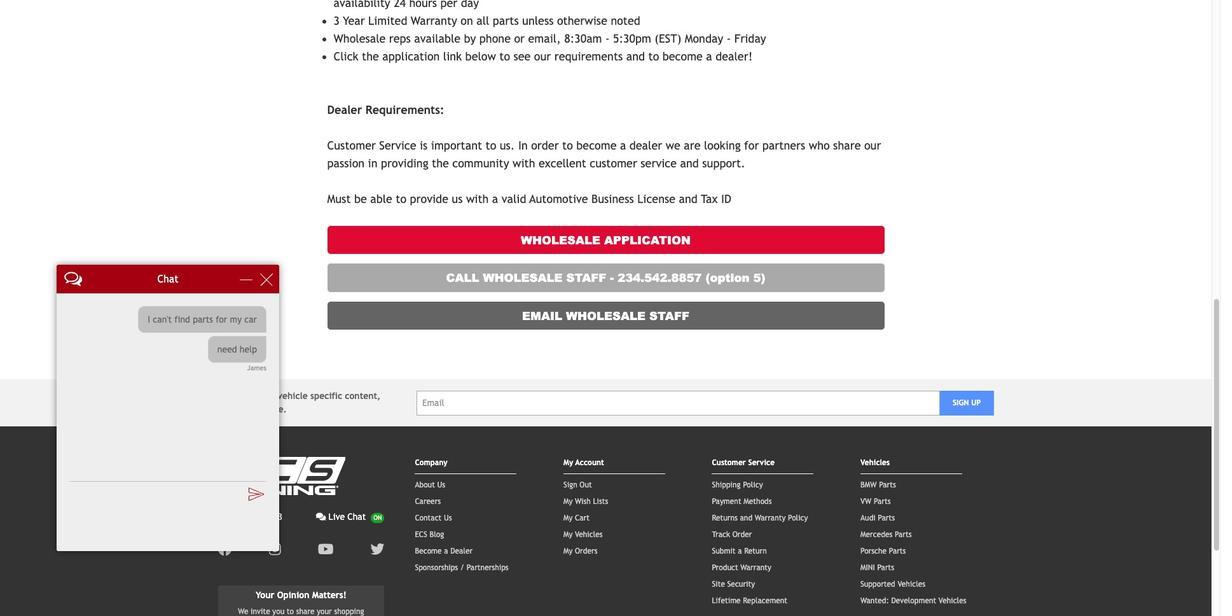 Task type: describe. For each thing, give the bounding box(es) containing it.
us for about us
[[438, 481, 446, 489]]

email
[[523, 307, 563, 324]]

vehicles up bmw parts
[[861, 458, 890, 467]]

customer
[[590, 156, 638, 170]]

a left valid
[[492, 192, 499, 205]]

phone
[[480, 32, 511, 45]]

site
[[712, 580, 726, 589]]

instagram logo image
[[269, 542, 281, 556]]

staff for call wholesale staff - 234.542.8857 (option 5)
[[567, 269, 607, 286]]

friday
[[735, 32, 767, 45]]

order
[[532, 138, 559, 152]]

you
[[273, 607, 285, 616]]

payment
[[712, 497, 742, 506]]

customer for customer service is important to us. in order to become a dealer we are looking for partners who share our passion in providing the community with excellent customer service and support.
[[327, 138, 376, 152]]

provide
[[410, 192, 449, 205]]

we invite you to share your shopping
[[235, 607, 368, 616]]

with inside customer service is important to us. in order to become a dealer we are looking for partners who share our passion in providing the community with excellent customer service and support.
[[513, 156, 536, 170]]

year
[[343, 14, 365, 27]]

or
[[514, 32, 525, 45]]

share inside customer service is important to us. in order to become a dealer we are looking for partners who share our passion in providing the community with excellent customer service and support.
[[834, 138, 861, 152]]

2 vertical spatial warranty
[[741, 563, 772, 572]]

who
[[809, 138, 830, 152]]

5)
[[754, 269, 766, 286]]

2 horizontal spatial -
[[727, 32, 731, 45]]

become inside customer service is important to us. in order to become a dealer we are looking for partners who share our passion in providing the community with excellent customer service and support.
[[577, 138, 617, 152]]

vw parts link
[[861, 497, 891, 506]]

Email email field
[[417, 390, 940, 415]]

my for my vehicles
[[564, 530, 573, 539]]

contact
[[415, 514, 442, 523]]

my cart
[[564, 514, 590, 523]]

ecs blog link
[[415, 530, 444, 539]]

your
[[256, 590, 275, 600]]

wholesale application link
[[327, 226, 885, 254]]

sponsorships / partnerships
[[415, 563, 509, 572]]

product warranty
[[712, 563, 772, 572]]

see
[[514, 49, 531, 63]]

5:30pm
[[613, 32, 652, 45]]

sign up
[[953, 398, 982, 407]]

mercedes
[[861, 530, 893, 539]]

234.542.8857
[[618, 269, 702, 286]]

ecs tuning image
[[218, 457, 345, 495]]

comments image
[[316, 512, 326, 521]]

sign up to get vehicle specific content, sales, and more.
[[218, 391, 381, 414]]

mini parts link
[[861, 563, 895, 572]]

live
[[329, 512, 345, 522]]

and inside sign up to get vehicle specific content, sales, and more.
[[244, 404, 259, 414]]

parts for mini parts
[[878, 563, 895, 572]]

service for customer service
[[749, 458, 775, 467]]

0 vertical spatial dealer
[[327, 103, 362, 116]]

supported
[[861, 580, 896, 589]]

shipping policy
[[712, 481, 763, 489]]

unless
[[523, 14, 554, 27]]

for
[[745, 138, 760, 152]]

parts for bmw parts
[[880, 481, 897, 489]]

mini parts
[[861, 563, 895, 572]]

and left tax at the top right
[[679, 192, 698, 205]]

careers link
[[415, 497, 441, 506]]

a left return
[[738, 547, 742, 556]]

track order
[[712, 530, 752, 539]]

dealer!
[[716, 49, 753, 63]]

bmw parts link
[[861, 481, 897, 489]]

our inside 3 year limited warranty on all parts unless otherwise noted wholesale reps available by phone or email, 8:30am - 5:30pm (est) monday - friday click the application link below to see our requirements and to become a dealer!
[[534, 49, 551, 63]]

lifetime replacement
[[712, 596, 788, 605]]

available
[[415, 32, 461, 45]]

link
[[443, 49, 462, 63]]

noted
[[611, 14, 641, 27]]

mercedes parts
[[861, 530, 912, 539]]

invite
[[251, 607, 270, 616]]

vehicle
[[278, 391, 308, 401]]

wholesale for email
[[566, 307, 646, 324]]

our inside customer service is important to us. in order to become a dealer we are looking for partners who share our passion in providing the community with excellent customer service and support.
[[865, 138, 882, 152]]

vw parts
[[861, 497, 891, 506]]

looking
[[704, 138, 741, 152]]

porsche parts link
[[861, 547, 907, 556]]

able
[[371, 192, 393, 205]]

vehicles up wanted: development vehicles
[[898, 580, 926, 589]]

development
[[892, 596, 937, 605]]

are
[[684, 138, 701, 152]]

valid
[[502, 192, 527, 205]]

vehicles right development
[[939, 596, 967, 605]]

to right able
[[396, 192, 407, 205]]

click
[[334, 49, 359, 63]]

wanted: development vehicles link
[[861, 596, 967, 605]]

cart
[[575, 514, 590, 523]]

to inside we invite you to share your shopping
[[287, 607, 294, 616]]

my orders link
[[564, 547, 598, 556]]

parts for vw parts
[[874, 497, 891, 506]]

about
[[415, 481, 435, 489]]

become
[[415, 547, 442, 556]]

email wholesale staff link
[[327, 301, 885, 330]]

requirements
[[555, 49, 623, 63]]

/
[[461, 563, 465, 572]]

about us link
[[415, 481, 446, 489]]

my orders
[[564, 547, 598, 556]]

otherwise
[[557, 14, 608, 27]]

3
[[334, 14, 340, 27]]

submit a return
[[712, 547, 767, 556]]

customer service is important to us. in order to become a dealer we are looking for partners who share our passion in providing the community with excellent customer service and support.
[[327, 138, 882, 170]]

tax
[[701, 192, 718, 205]]

sign for sign out
[[564, 481, 578, 489]]

product warranty link
[[712, 563, 772, 572]]

product
[[712, 563, 739, 572]]

330-331-2003 link
[[218, 510, 283, 524]]

share inside we invite you to share your shopping
[[296, 607, 315, 616]]



Task type: vqa. For each thing, say whether or not it's contained in the screenshot.
Monday
yes



Task type: locate. For each thing, give the bounding box(es) containing it.
0 vertical spatial customer
[[327, 138, 376, 152]]

0 horizontal spatial share
[[296, 607, 315, 616]]

staff for email wholesale staff
[[650, 307, 690, 324]]

the inside customer service is important to us. in order to become a dealer we are looking for partners who share our passion in providing the community with excellent customer service and support.
[[432, 156, 449, 170]]

reps
[[389, 32, 411, 45]]

parts up porsche parts link
[[895, 530, 912, 539]]

sign for sign up to get vehicle specific content, sales, and more.
[[218, 391, 235, 401]]

become up customer
[[577, 138, 617, 152]]

more.
[[262, 404, 287, 414]]

the inside 3 year limited warranty on all parts unless otherwise noted wholesale reps available by phone or email, 8:30am - 5:30pm (est) monday - friday click the application link below to see our requirements and to become a dealer!
[[362, 49, 379, 63]]

us right about
[[438, 481, 446, 489]]

ecs blog
[[415, 530, 444, 539]]

sign for sign up
[[953, 398, 970, 407]]

us right contact
[[444, 514, 452, 523]]

staff down 'wholesale application' link
[[567, 269, 607, 286]]

company
[[415, 458, 448, 467]]

the down wholesale on the top of page
[[362, 49, 379, 63]]

up for sign up to get vehicle specific content, sales, and more.
[[238, 391, 248, 401]]

3 my from the top
[[564, 514, 573, 523]]

0 vertical spatial wholesale
[[521, 231, 601, 248]]

all
[[477, 14, 490, 27]]

vehicles up 'orders'
[[575, 530, 603, 539]]

wholesale up email
[[483, 269, 563, 286]]

1 horizontal spatial -
[[611, 269, 614, 286]]

us
[[438, 481, 446, 489], [444, 514, 452, 523]]

0 vertical spatial share
[[834, 138, 861, 152]]

parts up mercedes parts
[[878, 514, 895, 523]]

my wish lists link
[[564, 497, 609, 506]]

my left account
[[564, 458, 574, 467]]

dealer
[[630, 138, 663, 152]]

must
[[327, 192, 351, 205]]

us
[[452, 192, 463, 205]]

parts
[[493, 14, 519, 27]]

parts down porsche parts link
[[878, 563, 895, 572]]

1 horizontal spatial policy
[[789, 514, 809, 523]]

specific
[[311, 391, 342, 401]]

my for my wish lists
[[564, 497, 573, 506]]

wholesale
[[521, 231, 601, 248], [483, 269, 563, 286], [566, 307, 646, 324]]

twitter logo image
[[371, 542, 385, 556]]

customer
[[327, 138, 376, 152], [712, 458, 746, 467]]

0 vertical spatial the
[[362, 49, 379, 63]]

parts right bmw
[[880, 481, 897, 489]]

and down '5:30pm'
[[627, 49, 645, 63]]

parts for porsche parts
[[890, 547, 907, 556]]

0 horizontal spatial our
[[534, 49, 551, 63]]

0 horizontal spatial staff
[[567, 269, 607, 286]]

sign up button
[[940, 390, 994, 415]]

my down my cart
[[564, 530, 573, 539]]

lifetime
[[712, 596, 741, 605]]

warranty down return
[[741, 563, 772, 572]]

sign inside sign up to get vehicle specific content, sales, and more.
[[218, 391, 235, 401]]

lifetime replacement link
[[712, 596, 788, 605]]

8:30am
[[565, 32, 602, 45]]

up inside sign up to get vehicle specific content, sales, and more.
[[238, 391, 248, 401]]

on
[[461, 14, 473, 27]]

0 horizontal spatial with
[[466, 192, 489, 205]]

business
[[592, 192, 634, 205]]

service up shipping policy link
[[749, 458, 775, 467]]

0 vertical spatial our
[[534, 49, 551, 63]]

order
[[733, 530, 752, 539]]

parts down mercedes parts
[[890, 547, 907, 556]]

requirements:
[[366, 103, 445, 116]]

dealer up passion on the top of the page
[[327, 103, 362, 116]]

1 horizontal spatial become
[[663, 49, 703, 63]]

a down monday
[[707, 49, 713, 63]]

2 vertical spatial wholesale
[[566, 307, 646, 324]]

with right 'us'
[[466, 192, 489, 205]]

us.
[[500, 138, 515, 152]]

our down email,
[[534, 49, 551, 63]]

service inside customer service is important to us. in order to become a dealer we are looking for partners who share our passion in providing the community with excellent customer service and support.
[[380, 138, 417, 152]]

by
[[464, 32, 476, 45]]

wholesale down call wholesale staff - 234.542.8857 (option 5) link
[[566, 307, 646, 324]]

email,
[[529, 32, 561, 45]]

1 vertical spatial policy
[[789, 514, 809, 523]]

application
[[383, 49, 440, 63]]

0 horizontal spatial up
[[238, 391, 248, 401]]

providing
[[381, 156, 429, 170]]

vehicles
[[861, 458, 890, 467], [575, 530, 603, 539], [898, 580, 926, 589], [939, 596, 967, 605]]

shopping
[[334, 607, 364, 616]]

2 my from the top
[[564, 497, 573, 506]]

1 horizontal spatial dealer
[[451, 547, 473, 556]]

a right become
[[444, 547, 448, 556]]

careers
[[415, 497, 441, 506]]

wanted: development vehicles
[[861, 596, 967, 605]]

parts for mercedes parts
[[895, 530, 912, 539]]

2 horizontal spatial sign
[[953, 398, 970, 407]]

my for my cart
[[564, 514, 573, 523]]

my vehicles link
[[564, 530, 603, 539]]

(est)
[[655, 32, 682, 45]]

our
[[534, 49, 551, 63], [865, 138, 882, 152]]

youtube logo image
[[318, 542, 334, 556]]

a inside customer service is important to us. in order to become a dealer we are looking for partners who share our passion in providing the community with excellent customer service and support.
[[620, 138, 626, 152]]

shipping policy link
[[712, 481, 763, 489]]

methods
[[744, 497, 772, 506]]

1 vertical spatial us
[[444, 514, 452, 523]]

to down (est) on the right top
[[649, 49, 660, 63]]

1 horizontal spatial our
[[865, 138, 882, 152]]

call
[[446, 269, 480, 286]]

is
[[420, 138, 428, 152]]

parts right vw
[[874, 497, 891, 506]]

replacement
[[743, 596, 788, 605]]

1 horizontal spatial up
[[972, 398, 982, 407]]

to left us.
[[486, 138, 497, 152]]

parts for audi parts
[[878, 514, 895, 523]]

- inside call wholesale staff - 234.542.8857 (option 5) link
[[611, 269, 614, 286]]

share right the 'who'
[[834, 138, 861, 152]]

up for sign up
[[972, 398, 982, 407]]

4 my from the top
[[564, 530, 573, 539]]

be
[[354, 192, 367, 205]]

1 horizontal spatial staff
[[650, 307, 690, 324]]

my left 'wish'
[[564, 497, 573, 506]]

track order link
[[712, 530, 752, 539]]

my account
[[564, 458, 605, 467]]

0 horizontal spatial dealer
[[327, 103, 362, 116]]

service for customer service is important to us. in order to become a dealer we are looking for partners who share our passion in providing the community with excellent customer service and support.
[[380, 138, 417, 152]]

with
[[513, 156, 536, 170], [466, 192, 489, 205]]

1 vertical spatial service
[[749, 458, 775, 467]]

to
[[500, 49, 510, 63], [649, 49, 660, 63], [486, 138, 497, 152], [563, 138, 573, 152], [396, 192, 407, 205], [251, 391, 259, 401], [287, 607, 294, 616]]

my for my orders
[[564, 547, 573, 556]]

my left the cart
[[564, 514, 573, 523]]

0 vertical spatial become
[[663, 49, 703, 63]]

in
[[519, 138, 528, 152]]

1 my from the top
[[564, 458, 574, 467]]

porsche parts
[[861, 547, 907, 556]]

1 vertical spatial our
[[865, 138, 882, 152]]

with down in
[[513, 156, 536, 170]]

our right the 'who'
[[865, 138, 882, 152]]

my wish lists
[[564, 497, 609, 506]]

3 year limited warranty on all parts unless otherwise noted wholesale reps available by phone or email, 8:30am - 5:30pm (est) monday - friday click the application link below to see our requirements and to become a dealer!
[[334, 14, 767, 63]]

a inside 3 year limited warranty on all parts unless otherwise noted wholesale reps available by phone or email, 8:30am - 5:30pm (est) monday - friday click the application link below to see our requirements and to become a dealer!
[[707, 49, 713, 63]]

to left get
[[251, 391, 259, 401]]

0 vertical spatial staff
[[567, 269, 607, 286]]

0 vertical spatial policy
[[743, 481, 763, 489]]

a up customer
[[620, 138, 626, 152]]

site security link
[[712, 580, 756, 589]]

must be able to provide us with a valid automotive business license and tax id
[[327, 192, 732, 205]]

1 horizontal spatial customer
[[712, 458, 746, 467]]

call wholesale staff - 234.542.8857 (option 5) link
[[327, 263, 885, 292]]

330-331-2003
[[229, 512, 283, 522]]

wholesale down the automotive
[[521, 231, 601, 248]]

1 vertical spatial the
[[432, 156, 449, 170]]

sign inside button
[[953, 398, 970, 407]]

warranty inside 3 year limited warranty on all parts unless otherwise noted wholesale reps available by phone or email, 8:30am - 5:30pm (est) monday - friday click the application link below to see our requirements and to become a dealer!
[[411, 14, 458, 27]]

0 horizontal spatial customer
[[327, 138, 376, 152]]

become down (est) on the right top
[[663, 49, 703, 63]]

dealer up sponsorships / partnerships
[[451, 547, 473, 556]]

5 my from the top
[[564, 547, 573, 556]]

0 horizontal spatial sign
[[218, 391, 235, 401]]

service
[[641, 156, 677, 170]]

1 vertical spatial with
[[466, 192, 489, 205]]

partnerships
[[467, 563, 509, 572]]

- up dealer!
[[727, 32, 731, 45]]

become inside 3 year limited warranty on all parts unless otherwise noted wholesale reps available by phone or email, 8:30am - 5:30pm (est) monday - friday click the application link below to see our requirements and to become a dealer!
[[663, 49, 703, 63]]

1 horizontal spatial share
[[834, 138, 861, 152]]

a
[[707, 49, 713, 63], [620, 138, 626, 152], [492, 192, 499, 205], [444, 547, 448, 556], [738, 547, 742, 556]]

service up providing
[[380, 138, 417, 152]]

audi parts link
[[861, 514, 895, 523]]

customer for customer service
[[712, 458, 746, 467]]

sign out link
[[564, 481, 592, 489]]

1 horizontal spatial service
[[749, 458, 775, 467]]

and inside customer service is important to us. in order to become a dealer we are looking for partners who share our passion in providing the community with excellent customer service and support.
[[681, 156, 699, 170]]

customer up passion on the top of the page
[[327, 138, 376, 152]]

0 horizontal spatial become
[[577, 138, 617, 152]]

return
[[745, 547, 767, 556]]

wish
[[575, 497, 591, 506]]

0 horizontal spatial policy
[[743, 481, 763, 489]]

1 vertical spatial become
[[577, 138, 617, 152]]

become a dealer
[[415, 547, 473, 556]]

call wholesale staff - 234.542.8857 (option 5)
[[446, 269, 766, 286]]

and right sales,
[[244, 404, 259, 414]]

passion
[[327, 156, 365, 170]]

1 horizontal spatial sign
[[564, 481, 578, 489]]

your
[[317, 607, 332, 616]]

and up the "order"
[[740, 514, 753, 523]]

wholesale for call
[[483, 269, 563, 286]]

service
[[380, 138, 417, 152], [749, 458, 775, 467]]

0 vertical spatial us
[[438, 481, 446, 489]]

below
[[466, 49, 496, 63]]

warranty down methods
[[755, 514, 786, 523]]

share down your opinion matters!
[[296, 607, 315, 616]]

1 vertical spatial share
[[296, 607, 315, 616]]

live chat link
[[316, 510, 385, 524]]

to up excellent at left top
[[563, 138, 573, 152]]

sales,
[[218, 404, 241, 414]]

1 vertical spatial dealer
[[451, 547, 473, 556]]

0 vertical spatial service
[[380, 138, 417, 152]]

support.
[[703, 156, 746, 170]]

1 vertical spatial wholesale
[[483, 269, 563, 286]]

1 horizontal spatial with
[[513, 156, 536, 170]]

to inside sign up to get vehicle specific content, sales, and more.
[[251, 391, 259, 401]]

my left 'orders'
[[564, 547, 573, 556]]

returns and warranty policy link
[[712, 514, 809, 523]]

1 vertical spatial staff
[[650, 307, 690, 324]]

warranty up available
[[411, 14, 458, 27]]

0 horizontal spatial the
[[362, 49, 379, 63]]

us for contact us
[[444, 514, 452, 523]]

account
[[576, 458, 605, 467]]

to right you
[[287, 607, 294, 616]]

1 vertical spatial warranty
[[755, 514, 786, 523]]

the down important
[[432, 156, 449, 170]]

- right 8:30am
[[606, 32, 610, 45]]

to left see
[[500, 49, 510, 63]]

0 vertical spatial warranty
[[411, 14, 458, 27]]

and down are
[[681, 156, 699, 170]]

facebook logo image
[[218, 542, 232, 556]]

customer inside customer service is important to us. in order to become a dealer we are looking for partners who share our passion in providing the community with excellent customer service and support.
[[327, 138, 376, 152]]

id
[[722, 192, 732, 205]]

1 horizontal spatial the
[[432, 156, 449, 170]]

0 horizontal spatial -
[[606, 32, 610, 45]]

and inside 3 year limited warranty on all parts unless otherwise noted wholesale reps available by phone or email, 8:30am - 5:30pm (est) monday - friday click the application link below to see our requirements and to become a dealer!
[[627, 49, 645, 63]]

- down 'wholesale application' link
[[611, 269, 614, 286]]

0 vertical spatial with
[[513, 156, 536, 170]]

get
[[262, 391, 275, 401]]

up inside button
[[972, 398, 982, 407]]

my for my account
[[564, 458, 574, 467]]

staff down "234.542.8857"
[[650, 307, 690, 324]]

0 horizontal spatial service
[[380, 138, 417, 152]]

1 vertical spatial customer
[[712, 458, 746, 467]]

matters!
[[312, 590, 347, 600]]

vw
[[861, 497, 872, 506]]

shipping
[[712, 481, 741, 489]]

customer up shipping at the bottom
[[712, 458, 746, 467]]

returns and warranty policy
[[712, 514, 809, 523]]



